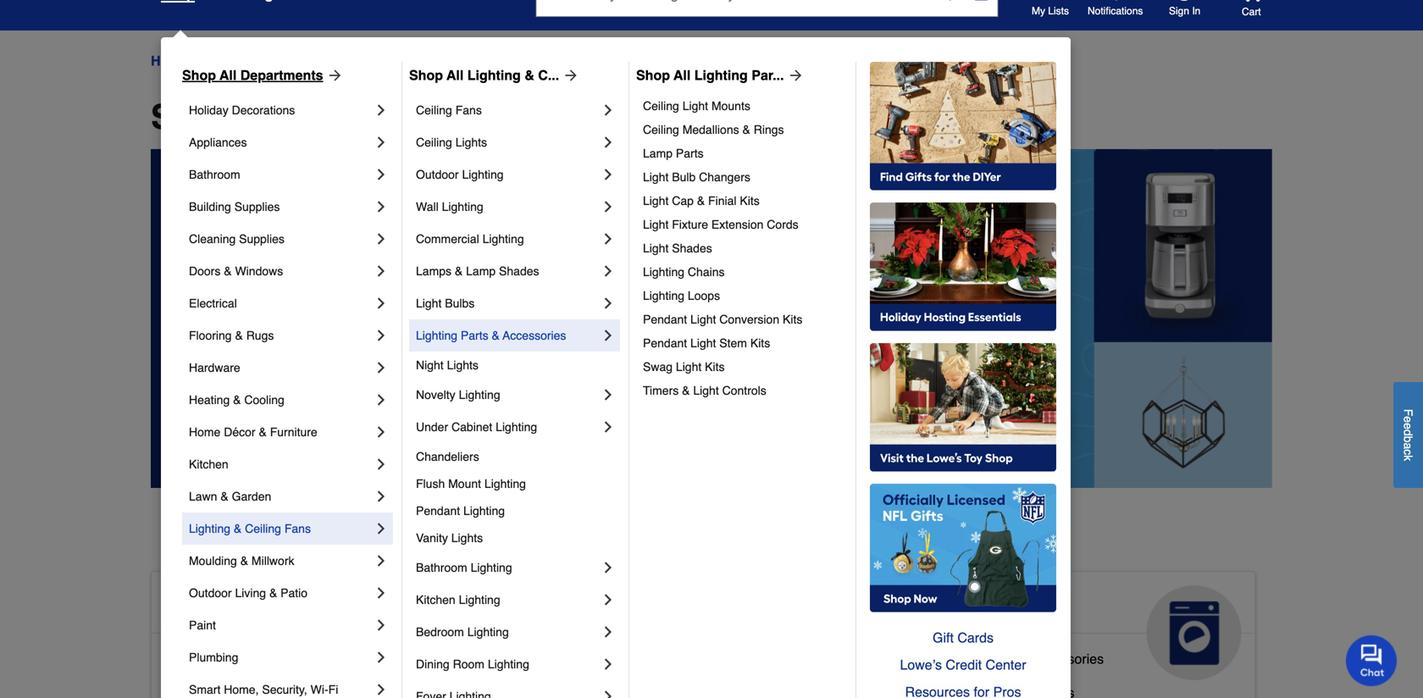Task type: describe. For each thing, give the bounding box(es) containing it.
lighting & ceiling fans
[[189, 522, 311, 536]]

living
[[235, 586, 266, 600]]

chevron right image for cleaning supplies
[[373, 231, 390, 247]]

holiday
[[189, 103, 229, 117]]

kitchen for kitchen
[[189, 458, 229, 471]]

garden
[[232, 490, 271, 503]]

under cabinet lighting
[[416, 420, 537, 434]]

bedroom lighting link
[[416, 616, 600, 648]]

cooling
[[244, 393, 285, 407]]

2 vertical spatial bathroom
[[234, 651, 293, 667]]

lights for night lights
[[447, 358, 479, 372]]

chevron right image for dining room lighting
[[600, 656, 617, 673]]

animal & pet care image
[[770, 586, 865, 680]]

credit
[[946, 657, 982, 673]]

kits down pendant light stem kits
[[705, 360, 725, 374]]

light down loops
[[691, 313, 716, 326]]

animal
[[543, 592, 622, 619]]

animal & pet care link
[[529, 572, 878, 680]]

bathroom lighting
[[416, 561, 512, 575]]

1 horizontal spatial appliances
[[920, 592, 1047, 619]]

light up medallions
[[683, 99, 709, 113]]

departments up holiday decorations
[[203, 53, 281, 69]]

light left bulb
[[643, 170, 669, 184]]

supplies for building supplies
[[234, 200, 280, 214]]

lighting down light shades
[[643, 265, 685, 279]]

light left stem
[[691, 336, 716, 350]]

bathroom lighting link
[[416, 552, 600, 584]]

lighting up 'lamps & lamp shades' link
[[483, 232, 524, 246]]

kitchen link
[[189, 448, 373, 481]]

doors & windows link
[[189, 255, 373, 287]]

chevron right image for plumbing
[[373, 649, 390, 666]]

& right "lawn"
[[221, 490, 229, 503]]

1 vertical spatial fans
[[285, 522, 311, 536]]

light bulb changers link
[[643, 165, 844, 189]]

fixture
[[672, 218, 708, 231]]

cords
[[767, 218, 799, 231]]

& inside "link"
[[233, 393, 241, 407]]

chevron right image for bathroom lighting
[[600, 559, 617, 576]]

light bulbs link
[[416, 287, 600, 319]]

& right "décor"
[[259, 425, 267, 439]]

timers & light controls
[[643, 384, 767, 397]]

cleaning supplies
[[189, 232, 285, 246]]

wall lighting
[[416, 200, 484, 214]]

light shades
[[643, 242, 712, 255]]

pendant light stem kits
[[643, 336, 771, 350]]

lighting up the 'chandeliers' link
[[496, 420, 537, 434]]

outdoor living & patio
[[189, 586, 308, 600]]

d
[[1402, 429, 1416, 436]]

swag
[[643, 360, 673, 374]]

electrical
[[189, 297, 237, 310]]

pendant light stem kits link
[[643, 331, 844, 355]]

pendant for pendant light conversion kits
[[643, 313, 687, 326]]

rings
[[754, 123, 784, 136]]

doors
[[189, 264, 221, 278]]

parts for appliance
[[984, 651, 1015, 667]]

chevron right image for doors & windows
[[373, 263, 390, 280]]

flush mount lighting
[[416, 477, 526, 491]]

light bulbs
[[416, 297, 475, 310]]

building supplies link
[[189, 191, 373, 223]]

0 horizontal spatial appliances link
[[189, 126, 373, 158]]

lighting up under cabinet lighting
[[459, 388, 501, 402]]

kitchen lighting link
[[416, 584, 600, 616]]

lamp parts
[[643, 147, 704, 160]]

1 horizontal spatial lamp
[[643, 147, 673, 160]]

chevron right image for appliances
[[373, 134, 390, 151]]

lights for vanity lights
[[451, 531, 483, 545]]

0 horizontal spatial appliances
[[189, 136, 247, 149]]

shades inside 'lamps & lamp shades' link
[[499, 264, 539, 278]]

dining room lighting
[[416, 658, 530, 671]]

home décor & furniture link
[[189, 416, 373, 448]]

ceiling lights link
[[416, 126, 600, 158]]

moulding
[[189, 554, 237, 568]]

light inside "link"
[[643, 242, 669, 255]]

b
[[1402, 436, 1416, 443]]

home link
[[151, 51, 189, 71]]

millwork
[[252, 554, 294, 568]]

notifications
[[1088, 5, 1144, 17]]

supplies for cleaning supplies
[[239, 232, 285, 246]]

ceiling light mounts link
[[643, 94, 844, 118]]

ceiling inside 'lighting & ceiling fans' link
[[245, 522, 281, 536]]

ceiling for ceiling light mounts
[[643, 99, 679, 113]]

1 e from the top
[[1402, 416, 1416, 423]]

gift cards
[[933, 630, 994, 646]]

gift
[[933, 630, 954, 646]]

light down swag light kits
[[694, 384, 719, 397]]

& left millwork
[[240, 554, 248, 568]]

plumbing link
[[189, 642, 373, 674]]

2 e from the top
[[1402, 423, 1416, 429]]

patio
[[281, 586, 308, 600]]

center
[[986, 657, 1027, 673]]

chevron right image for heating & cooling
[[373, 392, 390, 408]]

dining
[[416, 658, 450, 671]]

pet
[[652, 592, 689, 619]]

shades inside light shades "link"
[[672, 242, 712, 255]]

lighting loops
[[643, 289, 720, 303]]

lamps & lamp shades
[[416, 264, 539, 278]]

bathroom for bathroom lighting
[[416, 561, 468, 575]]

accessible for accessible home
[[165, 592, 289, 619]]

chevron right image for building supplies
[[373, 198, 390, 215]]

light up light shades
[[643, 218, 669, 231]]

holiday hosting essentials. image
[[870, 203, 1057, 331]]

chevron right image for lighting parts & accessories
[[600, 327, 617, 344]]

night lights link
[[416, 352, 617, 379]]

ceiling fans
[[416, 103, 482, 117]]

chevron right image for bedroom lighting
[[600, 624, 617, 641]]

c...
[[538, 67, 559, 83]]

bathroom for bathroom
[[189, 168, 240, 181]]

light bulb changers
[[643, 170, 751, 184]]

moulding & millwork link
[[189, 545, 373, 577]]

arrow right image
[[784, 67, 805, 84]]

sign
[[1169, 5, 1190, 17]]

holiday decorations link
[[189, 94, 373, 126]]

& left the rugs
[[235, 329, 243, 342]]

timers
[[643, 384, 679, 397]]

all for shop all departments
[[220, 67, 237, 83]]

cap
[[672, 194, 694, 208]]

my lists
[[1032, 5, 1069, 17]]

& down the light bulbs 'link'
[[492, 329, 500, 342]]

0 vertical spatial fans
[[456, 103, 482, 117]]

kits up light fixture extension cords link
[[740, 194, 760, 208]]

heating
[[189, 393, 230, 407]]

fi
[[329, 683, 338, 697]]

1 horizontal spatial appliances link
[[907, 572, 1256, 680]]

chevron right image for electrical
[[373, 295, 390, 312]]

lighting up wall lighting link
[[462, 168, 504, 181]]

kitchen lighting
[[416, 593, 501, 607]]

kitchen for kitchen lighting
[[416, 593, 456, 607]]

smart
[[189, 683, 221, 697]]

light cap & finial kits
[[643, 194, 760, 208]]

home décor & furniture
[[189, 425, 318, 439]]

ceiling for ceiling medallions & rings
[[643, 123, 679, 136]]

ceiling for ceiling lights
[[416, 136, 452, 149]]

& right lamps
[[455, 264, 463, 278]]

& down swag light kits
[[682, 384, 690, 397]]

chevron right image for light bulbs
[[600, 295, 617, 312]]

lighting up ceiling fans link
[[468, 67, 521, 83]]

lighting chains
[[643, 265, 725, 279]]

cabinet
[[452, 420, 493, 434]]

f
[[1402, 409, 1416, 416]]

kits right conversion
[[783, 313, 803, 326]]

accessible bathroom
[[165, 651, 293, 667]]

swag light kits link
[[643, 355, 844, 379]]

chevron right image for novelty lighting
[[600, 386, 617, 403]]

lowe's
[[900, 657, 942, 673]]

flooring & rugs
[[189, 329, 274, 342]]

medallions
[[683, 123, 739, 136]]

departments for shop
[[296, 97, 504, 136]]

paint
[[189, 619, 216, 632]]

bedroom
[[416, 625, 464, 639]]

lighting parts & accessories
[[416, 329, 566, 342]]

ceiling lights
[[416, 136, 487, 149]]

novelty
[[416, 388, 456, 402]]

pendant for pendant lighting
[[416, 504, 460, 518]]

enjoy savings year-round. no matter what you're shopping for, find what you need at a great price. image
[[151, 149, 1273, 488]]

appliance parts & accessories
[[920, 651, 1104, 667]]

furniture
[[270, 425, 318, 439]]

outdoor lighting link
[[416, 158, 600, 191]]

accessible home link
[[152, 572, 500, 680]]

chevron right image for bathroom
[[373, 166, 390, 183]]

home,
[[224, 683, 259, 697]]

parts for lighting
[[461, 329, 489, 342]]

chevron right image for ceiling fans
[[600, 102, 617, 119]]



Task type: vqa. For each thing, say whether or not it's contained in the screenshot.
leftmost with
no



Task type: locate. For each thing, give the bounding box(es) containing it.
arrow right image up shop all departments
[[323, 67, 344, 84]]

parts inside 'lamp parts' link
[[676, 147, 704, 160]]

& right the doors on the left top
[[224, 264, 232, 278]]

par...
[[752, 67, 784, 83]]

3 shop from the left
[[636, 67, 670, 83]]

cart
[[1242, 6, 1262, 18]]

accessible inside "link"
[[165, 592, 289, 619]]

shop up ceiling light mounts
[[636, 67, 670, 83]]

1 vertical spatial supplies
[[239, 232, 285, 246]]

kits down conversion
[[751, 336, 771, 350]]

chevron right image for hardware
[[373, 359, 390, 376]]

commercial lighting link
[[416, 223, 600, 255]]

bathroom down vanity lights
[[416, 561, 468, 575]]

all up ceiling light mounts
[[674, 67, 691, 83]]

lamps & lamp shades link
[[416, 255, 600, 287]]

& inside animal & pet care
[[629, 592, 646, 619]]

dining room lighting link
[[416, 648, 600, 680]]

outdoor for outdoor living & patio
[[189, 586, 232, 600]]

1 shop from the left
[[182, 67, 216, 83]]

shades down fixture
[[672, 242, 712, 255]]

lighting chains link
[[643, 260, 844, 284]]

& right credit
[[1019, 651, 1028, 667]]

chevron right image for lighting & ceiling fans
[[373, 520, 390, 537]]

accessories right "center"
[[1032, 651, 1104, 667]]

supplies inside the building supplies link
[[234, 200, 280, 214]]

chevron right image for flooring & rugs
[[373, 327, 390, 344]]

accessible
[[165, 592, 289, 619], [165, 651, 230, 667]]

2 horizontal spatial shop
[[636, 67, 670, 83]]

swag light kits
[[643, 360, 725, 374]]

lights up outdoor lighting
[[456, 136, 487, 149]]

lighting up kitchen lighting link
[[471, 561, 512, 575]]

& right cap
[[697, 194, 705, 208]]

chat invite button image
[[1347, 635, 1398, 687]]

2 horizontal spatial parts
[[984, 651, 1015, 667]]

pendant lighting link
[[416, 497, 617, 525]]

outdoor living & patio link
[[189, 577, 373, 609]]

accessible home image
[[392, 586, 487, 680]]

light up lighting chains
[[643, 242, 669, 255]]

ceiling medallions & rings link
[[643, 118, 844, 142]]

supplies up cleaning supplies
[[234, 200, 280, 214]]

lamp down commercial lighting
[[466, 264, 496, 278]]

1 horizontal spatial parts
[[676, 147, 704, 160]]

commercial lighting
[[416, 232, 524, 246]]

0 horizontal spatial fans
[[285, 522, 311, 536]]

officially licensed n f l gifts. shop now. image
[[870, 484, 1057, 613]]

shop all lighting & c... link
[[409, 65, 580, 86]]

under cabinet lighting link
[[416, 411, 600, 443]]

chevron right image for under cabinet lighting
[[600, 419, 617, 436]]

conversion
[[720, 313, 780, 326]]

changers
[[699, 170, 751, 184]]

outdoor for outdoor lighting
[[416, 168, 459, 181]]

lighting up dining room lighting
[[468, 625, 509, 639]]

night lights
[[416, 358, 479, 372]]

fans
[[456, 103, 482, 117], [285, 522, 311, 536]]

& left rings
[[743, 123, 751, 136]]

c
[[1402, 449, 1416, 455]]

0 vertical spatial appliances
[[189, 136, 247, 149]]

1 horizontal spatial home
[[189, 425, 221, 439]]

1 vertical spatial lights
[[447, 358, 479, 372]]

lighting up moulding
[[189, 522, 231, 536]]

supplies inside livestock supplies link
[[603, 678, 655, 694]]

pendant light conversion kits
[[643, 313, 803, 326]]

1 horizontal spatial kitchen
[[416, 593, 456, 607]]

2 vertical spatial pendant
[[416, 504, 460, 518]]

all for shop all lighting par...
[[674, 67, 691, 83]]

home for home décor & furniture
[[189, 425, 221, 439]]

lights up 'novelty lighting'
[[447, 358, 479, 372]]

holiday decorations
[[189, 103, 295, 117]]

accessories
[[503, 329, 566, 342], [1032, 651, 1104, 667]]

1 vertical spatial kitchen
[[416, 593, 456, 607]]

parts inside appliance parts & accessories link
[[984, 651, 1015, 667]]

appliances image
[[1147, 586, 1242, 680]]

accessible down moulding
[[165, 592, 289, 619]]

fans up ceiling lights
[[456, 103, 482, 117]]

parts down cards
[[984, 651, 1015, 667]]

light inside 'link'
[[416, 297, 442, 310]]

0 vertical spatial kitchen
[[189, 458, 229, 471]]

1 horizontal spatial accessories
[[1032, 651, 1104, 667]]

departments
[[203, 53, 281, 69], [240, 67, 323, 83], [296, 97, 504, 136]]

appliances down holiday
[[189, 136, 247, 149]]

1 vertical spatial outdoor
[[189, 586, 232, 600]]

lamp up bulb
[[643, 147, 673, 160]]

outdoor lighting
[[416, 168, 504, 181]]

0 horizontal spatial accessories
[[503, 329, 566, 342]]

shop for shop all lighting par...
[[636, 67, 670, 83]]

shop
[[151, 97, 236, 136]]

0 vertical spatial supplies
[[234, 200, 280, 214]]

ceiling
[[643, 99, 679, 113], [416, 103, 452, 117], [643, 123, 679, 136], [416, 136, 452, 149], [245, 522, 281, 536]]

windows
[[235, 264, 283, 278]]

0 vertical spatial outdoor
[[416, 168, 459, 181]]

all for shop all departments
[[244, 97, 287, 136]]

chevron right image for outdoor lighting
[[600, 166, 617, 183]]

chevron right image
[[600, 102, 617, 119], [373, 166, 390, 183], [373, 198, 390, 215], [600, 231, 617, 247], [600, 263, 617, 280], [373, 295, 390, 312], [600, 295, 617, 312], [373, 327, 390, 344], [600, 327, 617, 344], [373, 359, 390, 376], [373, 392, 390, 408], [373, 424, 390, 441], [373, 520, 390, 537], [600, 559, 617, 576], [600, 592, 617, 608], [373, 649, 390, 666], [600, 656, 617, 673], [373, 681, 390, 698]]

& left cooling
[[233, 393, 241, 407]]

mount
[[448, 477, 481, 491]]

light shades link
[[643, 236, 844, 260]]

pendant up the swag
[[643, 336, 687, 350]]

1 vertical spatial home
[[189, 425, 221, 439]]

0 horizontal spatial home
[[151, 53, 189, 69]]

0 horizontal spatial outdoor
[[189, 586, 232, 600]]

accessories up night lights 'link'
[[503, 329, 566, 342]]

0 vertical spatial bathroom
[[189, 168, 240, 181]]

light
[[683, 99, 709, 113], [643, 170, 669, 184], [643, 194, 669, 208], [643, 218, 669, 231], [643, 242, 669, 255], [416, 297, 442, 310], [691, 313, 716, 326], [691, 336, 716, 350], [676, 360, 702, 374], [694, 384, 719, 397]]

heating & cooling
[[189, 393, 285, 407]]

2 vertical spatial supplies
[[603, 678, 655, 694]]

home for home
[[151, 53, 189, 69]]

chevron right image for lawn & garden
[[373, 488, 390, 505]]

lighting down bathroom lighting on the left
[[459, 593, 501, 607]]

shop inside shop all departments link
[[182, 67, 216, 83]]

flush mount lighting link
[[416, 470, 617, 497]]

stem
[[720, 336, 747, 350]]

lamps
[[416, 264, 452, 278]]

chevron right image for lamps & lamp shades
[[600, 263, 617, 280]]

my
[[1032, 5, 1046, 17]]

Search Query text field
[[537, 0, 922, 16]]

&
[[525, 67, 535, 83], [743, 123, 751, 136], [697, 194, 705, 208], [224, 264, 232, 278], [455, 264, 463, 278], [235, 329, 243, 342], [492, 329, 500, 342], [682, 384, 690, 397], [233, 393, 241, 407], [259, 425, 267, 439], [221, 490, 229, 503], [234, 522, 242, 536], [240, 554, 248, 568], [269, 586, 277, 600], [629, 592, 646, 619], [1019, 651, 1028, 667]]

0 horizontal spatial shop
[[182, 67, 216, 83]]

chevron right image for commercial lighting
[[600, 231, 617, 247]]

hardware
[[189, 361, 240, 375]]

0 horizontal spatial parts
[[461, 329, 489, 342]]

all down shop all departments link
[[244, 97, 287, 136]]

wall
[[416, 200, 439, 214]]

shop up ceiling fans
[[409, 67, 443, 83]]

chandeliers
[[416, 450, 479, 464]]

accessories for appliance parts & accessories
[[1032, 651, 1104, 667]]

supplies for livestock supplies
[[603, 678, 655, 694]]

None search field
[[536, 0, 999, 33]]

chevron right image for smart home, security, wi-fi
[[373, 681, 390, 698]]

& left patio
[[269, 586, 277, 600]]

all up ceiling fans
[[447, 67, 464, 83]]

arrow right image up ceiling fans link
[[559, 67, 580, 84]]

lighting down flush mount lighting
[[464, 504, 505, 518]]

livestock supplies link
[[543, 675, 655, 698]]

pendant light conversion kits link
[[643, 308, 844, 331]]

lighting up "mounts"
[[695, 67, 748, 83]]

cleaning supplies link
[[189, 223, 373, 255]]

1 vertical spatial bathroom
[[416, 561, 468, 575]]

lights inside 'link'
[[447, 358, 479, 372]]

ceiling inside ceiling lights link
[[416, 136, 452, 149]]

& left pet
[[629, 592, 646, 619]]

1 vertical spatial parts
[[461, 329, 489, 342]]

decorations
[[232, 103, 295, 117]]

2 accessible from the top
[[165, 651, 230, 667]]

parts inside lighting parts & accessories link
[[461, 329, 489, 342]]

bedroom lighting
[[416, 625, 509, 639]]

accessible bathroom link
[[165, 647, 293, 681]]

flooring
[[189, 329, 232, 342]]

bathroom up building
[[189, 168, 240, 181]]

kitchen up bedroom
[[416, 593, 456, 607]]

1 vertical spatial pendant
[[643, 336, 687, 350]]

chevron right image for moulding & millwork
[[373, 553, 390, 569]]

0 horizontal spatial arrow right image
[[323, 67, 344, 84]]

outdoor inside outdoor lighting link
[[416, 168, 459, 181]]

extension
[[712, 218, 764, 231]]

arrow right image
[[323, 67, 344, 84], [559, 67, 580, 84]]

lights for ceiling lights
[[456, 136, 487, 149]]

0 vertical spatial lights
[[456, 136, 487, 149]]

smart home, security, wi-fi link
[[189, 674, 373, 698]]

departments up outdoor lighting
[[296, 97, 504, 136]]

wi-
[[311, 683, 329, 697]]

2 shop from the left
[[409, 67, 443, 83]]

ceiling inside 'ceiling light mounts' link
[[643, 99, 679, 113]]

lighting inside "link"
[[464, 504, 505, 518]]

chevron right image for kitchen lighting
[[600, 592, 617, 608]]

lighting loops link
[[643, 284, 844, 308]]

shop up holiday
[[182, 67, 216, 83]]

supplies inside cleaning supplies "link"
[[239, 232, 285, 246]]

lighting up night
[[416, 329, 458, 342]]

supplies up 'windows'
[[239, 232, 285, 246]]

appliance parts & accessories link
[[920, 647, 1104, 681]]

0 vertical spatial shades
[[672, 242, 712, 255]]

lights
[[456, 136, 487, 149], [447, 358, 479, 372], [451, 531, 483, 545]]

shop all lighting par...
[[636, 67, 784, 83]]

1 accessible from the top
[[165, 592, 289, 619]]

shop for shop all departments
[[182, 67, 216, 83]]

accessible home
[[165, 592, 362, 619]]

shop inside shop all lighting par... link
[[636, 67, 670, 83]]

cards
[[958, 630, 994, 646]]

ceiling inside ceiling medallions & rings link
[[643, 123, 679, 136]]

night
[[416, 358, 444, 372]]

0 vertical spatial parts
[[676, 147, 704, 160]]

pendant down lighting loops
[[643, 313, 687, 326]]

0 vertical spatial appliances link
[[189, 126, 373, 158]]

light left cap
[[643, 194, 669, 208]]

2 vertical spatial parts
[[984, 651, 1015, 667]]

1 vertical spatial appliances
[[920, 592, 1047, 619]]

ceiling for ceiling fans
[[416, 103, 452, 117]]

accessories for lighting parts & accessories
[[503, 329, 566, 342]]

all
[[220, 67, 237, 83], [447, 67, 464, 83], [674, 67, 691, 83], [244, 97, 287, 136]]

visit the lowe's toy shop. image
[[870, 343, 1057, 472]]

chevron right image for outdoor living & patio
[[373, 585, 390, 602]]

ceiling inside ceiling fans link
[[416, 103, 452, 117]]

chevron right image for ceiling lights
[[600, 134, 617, 151]]

1 horizontal spatial shades
[[672, 242, 712, 255]]

chevron right image for holiday decorations
[[373, 102, 390, 119]]

lawn & garden link
[[189, 481, 373, 513]]

lighting down lighting chains
[[643, 289, 685, 303]]

e up b
[[1402, 423, 1416, 429]]

0 vertical spatial home
[[151, 53, 189, 69]]

departments for shop
[[240, 67, 323, 83]]

0 vertical spatial pendant
[[643, 313, 687, 326]]

shades down commercial lighting link
[[499, 264, 539, 278]]

parts for lamp
[[676, 147, 704, 160]]

arrow right image inside shop all departments link
[[323, 67, 344, 84]]

shop inside shop all lighting & c... link
[[409, 67, 443, 83]]

ceiling light mounts
[[643, 99, 751, 113]]

chevron right image
[[373, 102, 390, 119], [373, 134, 390, 151], [600, 134, 617, 151], [600, 166, 617, 183], [600, 198, 617, 215], [373, 231, 390, 247], [373, 263, 390, 280], [600, 386, 617, 403], [600, 419, 617, 436], [373, 456, 390, 473], [373, 488, 390, 505], [373, 553, 390, 569], [373, 585, 390, 602], [373, 617, 390, 634], [600, 624, 617, 641], [600, 688, 617, 698]]

chevron right image for kitchen
[[373, 456, 390, 473]]

bathroom up smart home, security, wi-fi
[[234, 651, 293, 667]]

home inside "link"
[[296, 592, 362, 619]]

lawn & garden
[[189, 490, 271, 503]]

1 horizontal spatial arrow right image
[[559, 67, 580, 84]]

accessible up the smart
[[165, 651, 230, 667]]

a
[[1402, 443, 1416, 449]]

gift cards link
[[870, 625, 1057, 652]]

0 horizontal spatial lamp
[[466, 264, 496, 278]]

find gifts for the diyer. image
[[870, 62, 1057, 191]]

light up timers & light controls
[[676, 360, 702, 374]]

0 horizontal spatial shades
[[499, 264, 539, 278]]

shop for shop all lighting & c...
[[409, 67, 443, 83]]

moulding & millwork
[[189, 554, 294, 568]]

parts
[[676, 147, 704, 160], [461, 329, 489, 342], [984, 651, 1015, 667]]

pendant for pendant light stem kits
[[643, 336, 687, 350]]

light left bulbs
[[416, 297, 442, 310]]

all for shop all lighting & c...
[[447, 67, 464, 83]]

pendant inside "link"
[[416, 504, 460, 518]]

arrow right image for shop all lighting & c...
[[559, 67, 580, 84]]

0 vertical spatial accessories
[[503, 329, 566, 342]]

chevron right image for paint
[[373, 617, 390, 634]]

chevron right image for home décor & furniture
[[373, 424, 390, 441]]

arrow right image inside shop all lighting & c... link
[[559, 67, 580, 84]]

2 arrow right image from the left
[[559, 67, 580, 84]]

1 vertical spatial accessories
[[1032, 651, 1104, 667]]

in
[[1193, 5, 1201, 17]]

appliances up cards
[[920, 592, 1047, 619]]

electrical link
[[189, 287, 373, 319]]

camera image
[[973, 0, 990, 3]]

outdoor up wall
[[416, 168, 459, 181]]

parts up bulb
[[676, 147, 704, 160]]

lighting down bedroom lighting link
[[488, 658, 530, 671]]

departments up holiday decorations link
[[240, 67, 323, 83]]

1 vertical spatial shades
[[499, 264, 539, 278]]

e up d
[[1402, 416, 1416, 423]]

1 horizontal spatial outdoor
[[416, 168, 459, 181]]

cleaning
[[189, 232, 236, 246]]

building supplies
[[189, 200, 280, 214]]

lights down pendant lighting at the left of the page
[[451, 531, 483, 545]]

pendant up vanity
[[416, 504, 460, 518]]

chevron right image for wall lighting
[[600, 198, 617, 215]]

lighting down outdoor lighting
[[442, 200, 484, 214]]

lighting & ceiling fans link
[[189, 513, 373, 545]]

lighting
[[468, 67, 521, 83], [695, 67, 748, 83], [462, 168, 504, 181], [442, 200, 484, 214], [483, 232, 524, 246], [643, 265, 685, 279], [643, 289, 685, 303], [416, 329, 458, 342], [459, 388, 501, 402], [496, 420, 537, 434], [485, 477, 526, 491], [464, 504, 505, 518], [189, 522, 231, 536], [471, 561, 512, 575], [459, 593, 501, 607], [468, 625, 509, 639], [488, 658, 530, 671]]

accessible for accessible bathroom
[[165, 651, 230, 667]]

all up holiday decorations
[[220, 67, 237, 83]]

1 arrow right image from the left
[[323, 67, 344, 84]]

2 vertical spatial home
[[296, 592, 362, 619]]

lighting up pendant lighting "link"
[[485, 477, 526, 491]]

1 horizontal spatial fans
[[456, 103, 482, 117]]

1 vertical spatial accessible
[[165, 651, 230, 667]]

kitchen
[[189, 458, 229, 471], [416, 593, 456, 607]]

0 horizontal spatial kitchen
[[189, 458, 229, 471]]

& left c...
[[525, 67, 535, 83]]

1 horizontal spatial shop
[[409, 67, 443, 83]]

paint link
[[189, 609, 373, 642]]

1 vertical spatial lamp
[[466, 264, 496, 278]]

supplies right "livestock"
[[603, 678, 655, 694]]

chandeliers link
[[416, 443, 617, 470]]

parts down bulbs
[[461, 329, 489, 342]]

fans down lawn & garden link
[[285, 522, 311, 536]]

0 vertical spatial accessible
[[165, 592, 289, 619]]

outdoor down moulding
[[189, 586, 232, 600]]

2 vertical spatial lights
[[451, 531, 483, 545]]

2 horizontal spatial home
[[296, 592, 362, 619]]

1 vertical spatial appliances link
[[907, 572, 1256, 680]]

outdoor inside the outdoor living & patio link
[[189, 586, 232, 600]]

& up moulding & millwork at the bottom left of the page
[[234, 522, 242, 536]]

shades
[[672, 242, 712, 255], [499, 264, 539, 278]]

0 vertical spatial lamp
[[643, 147, 673, 160]]

arrow right image for shop all departments
[[323, 67, 344, 84]]

smart home, security, wi-fi
[[189, 683, 338, 697]]

light cap & finial kits link
[[643, 189, 844, 213]]

bulbs
[[445, 297, 475, 310]]

kitchen up "lawn"
[[189, 458, 229, 471]]



